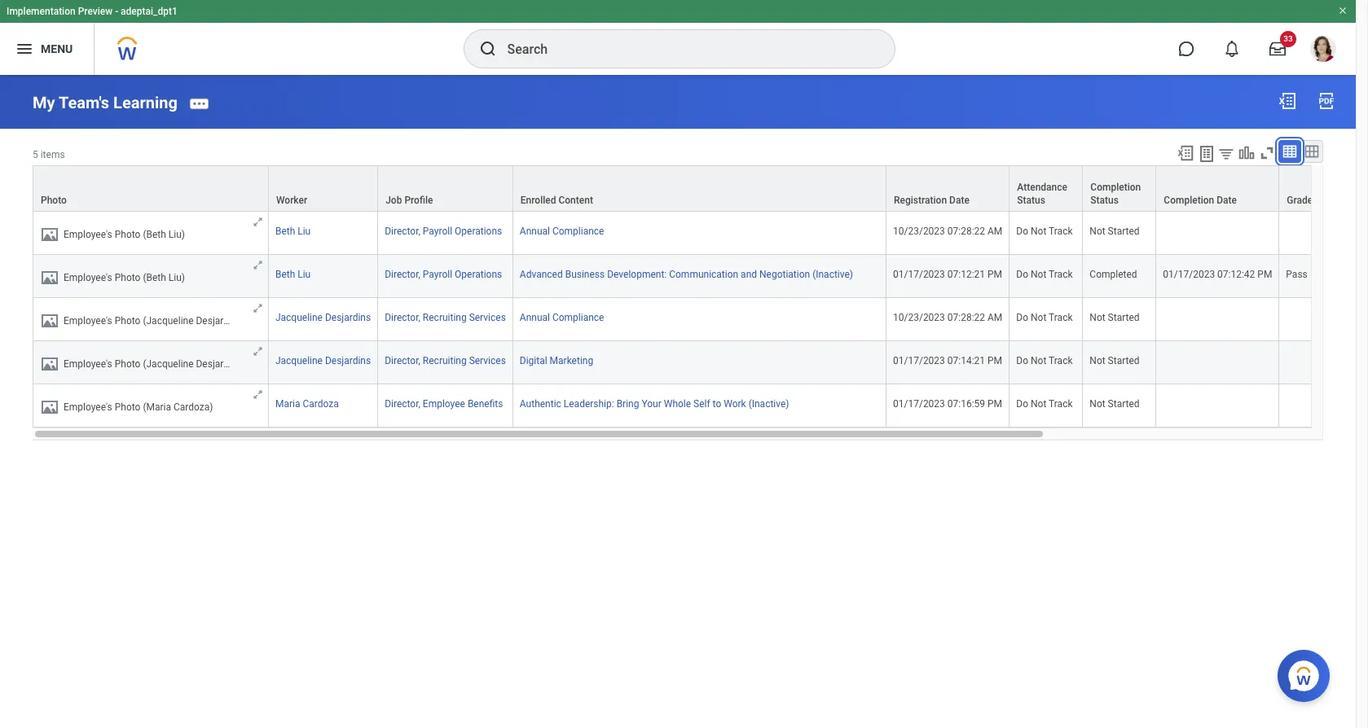 Task type: locate. For each thing, give the bounding box(es) containing it.
pm for 01/17/2023 07:12:21 pm
[[988, 269, 1002, 280]]

1 liu from the top
[[298, 226, 311, 237]]

digital
[[520, 355, 547, 367]]

4 do from the top
[[1016, 355, 1028, 367]]

annual compliance link up digital marketing link
[[520, 309, 604, 323]]

2 director, payroll operations from the top
[[385, 269, 502, 280]]

0 horizontal spatial completion
[[1091, 182, 1141, 193]]

inbox large image
[[1270, 41, 1286, 57]]

3 track from the top
[[1049, 312, 1073, 323]]

1 vertical spatial 10/23/2023 07:28:22 am
[[893, 312, 1003, 323]]

1 compliance from the top
[[552, 226, 604, 237]]

0 vertical spatial desjardins
[[325, 312, 371, 323]]

0 vertical spatial director, recruiting services
[[385, 312, 506, 323]]

1 vertical spatial am
[[988, 312, 1003, 323]]

grow image
[[252, 216, 264, 228], [252, 259, 264, 271]]

liu for annual compliance
[[298, 226, 311, 237]]

image image for the director, employee benefits link
[[40, 398, 59, 417]]

10/23/2023 07:28:22 am
[[893, 226, 1003, 237], [893, 312, 1003, 323]]

my team's learning main content
[[0, 75, 1368, 455]]

registration date button
[[887, 166, 1009, 211]]

10/23/2023 07:28:22 am down 01/17/2023 07:12:21 pm
[[893, 312, 1003, 323]]

not started
[[1090, 226, 1140, 237], [1090, 312, 1140, 323], [1090, 355, 1140, 367], [1090, 398, 1140, 410]]

development:
[[607, 269, 667, 280]]

2 10/23/2023 from the top
[[893, 312, 945, 323]]

photo inside cell
[[115, 402, 141, 413]]

0 vertical spatial desjardins)
[[196, 315, 245, 327]]

pm
[[988, 269, 1002, 280], [1258, 269, 1272, 280], [988, 355, 1002, 367], [988, 398, 1002, 410]]

track for authentic leadership: bring your whole self to work (inactive) link
[[1049, 398, 1073, 410]]

1 vertical spatial 10/23/2023
[[893, 312, 945, 323]]

pm right 07:12:42
[[1258, 269, 1272, 280]]

director, recruiting services link
[[385, 312, 506, 323], [385, 355, 506, 367]]

fullscreen image
[[1258, 144, 1276, 162]]

menu banner
[[0, 0, 1356, 75]]

1 liu) from the top
[[169, 229, 185, 240]]

2 liu) from the top
[[169, 272, 185, 283]]

operations left advanced
[[455, 269, 502, 280]]

1 jacqueline desjardins link from the top
[[275, 312, 371, 323]]

liu
[[298, 226, 311, 237], [298, 269, 311, 280]]

2 liu from the top
[[298, 269, 311, 280]]

pm right 07:12:21
[[988, 269, 1002, 280]]

close environment banner image
[[1338, 6, 1348, 15]]

2 jacqueline from the top
[[275, 355, 323, 367]]

0 vertical spatial annual compliance link
[[520, 222, 604, 237]]

0 vertical spatial 07:28:22
[[948, 226, 985, 237]]

07:12:42
[[1218, 269, 1255, 280]]

grade
[[1287, 195, 1313, 206]]

beth liu for annual
[[275, 226, 311, 237]]

(maria
[[143, 402, 171, 413]]

1 services from the top
[[469, 312, 506, 323]]

1 vertical spatial jacqueline
[[275, 355, 323, 367]]

5 director, from the top
[[385, 398, 420, 410]]

01/17/2023 left 07:14:21
[[893, 355, 945, 367]]

toolbar
[[1169, 140, 1323, 165]]

4 not started from the top
[[1090, 398, 1140, 410]]

2 not started from the top
[[1090, 312, 1140, 323]]

advanced
[[520, 269, 563, 280]]

photo for 'image' for director, payroll operations link corresponding to advanced business development: communication and negotiation (inactive)
[[115, 272, 141, 283]]

employee's photo (jacqueline desjardins) for annual compliance
[[64, 315, 245, 327]]

pm right 07:16:59
[[988, 398, 1002, 410]]

1 vertical spatial employee's photo (beth liu)
[[64, 272, 185, 283]]

employee's photo (beth liu) cell
[[33, 212, 269, 255], [33, 255, 269, 298]]

recruiting
[[423, 312, 467, 323], [423, 355, 467, 367]]

10/23/2023 07:28:22 am for director, payroll operations
[[893, 226, 1003, 237]]

authentic leadership: bring your whole self to work (inactive) link
[[520, 395, 789, 410]]

(jacqueline
[[143, 315, 194, 327], [143, 358, 194, 370]]

0 horizontal spatial date
[[949, 195, 970, 206]]

0 vertical spatial annual
[[520, 226, 550, 237]]

01/17/2023
[[893, 269, 945, 280], [1163, 269, 1215, 280], [893, 355, 945, 367], [893, 398, 945, 410]]

1 vertical spatial annual compliance link
[[520, 309, 604, 323]]

advanced business development: communication and negotiation (inactive)
[[520, 269, 853, 280]]

0 vertical spatial (jacqueline
[[143, 315, 194, 327]]

2 annual compliance from the top
[[520, 312, 604, 323]]

07:14:21
[[948, 355, 985, 367]]

01/17/2023 left 07:16:59
[[893, 398, 945, 410]]

not
[[1031, 226, 1047, 237], [1090, 226, 1106, 237], [1031, 269, 1047, 280], [1031, 312, 1047, 323], [1090, 312, 1106, 323], [1031, 355, 1047, 367], [1090, 355, 1106, 367], [1031, 398, 1047, 410], [1090, 398, 1106, 410]]

maria cardoza
[[275, 398, 339, 410]]

row containing maria cardoza
[[33, 384, 1368, 428]]

0 vertical spatial services
[[469, 312, 506, 323]]

jacqueline for annual
[[275, 312, 323, 323]]

jacqueline for digital
[[275, 355, 323, 367]]

01/17/2023 for 01/17/2023 07:12:21 pm
[[893, 269, 945, 280]]

2 services from the top
[[469, 355, 506, 367]]

1 date from the left
[[949, 195, 970, 206]]

1 vertical spatial employee's photo (jacqueline desjardins)
[[64, 358, 245, 370]]

1 director, recruiting services link from the top
[[385, 312, 506, 323]]

photo for 'image' associated with director, payroll operations link associated with annual compliance
[[115, 229, 141, 240]]

director, payroll operations
[[385, 226, 502, 237], [385, 269, 502, 280]]

0 horizontal spatial (inactive)
[[749, 398, 789, 410]]

do for advanced business development: communication and negotiation (inactive) link
[[1016, 269, 1028, 280]]

operations down job profile popup button
[[455, 226, 502, 237]]

employee's photo (beth liu) cell for advanced business development: communication and negotiation (inactive)
[[33, 255, 269, 298]]

1 vertical spatial (inactive)
[[749, 398, 789, 410]]

3 started from the top
[[1108, 355, 1140, 367]]

annual compliance for director, recruiting services
[[520, 312, 604, 323]]

2 image image from the top
[[40, 268, 59, 287]]

0 vertical spatial compliance
[[552, 226, 604, 237]]

01/17/2023 for 01/17/2023 07:14:21 pm
[[893, 355, 945, 367]]

(beth for annual compliance
[[143, 229, 166, 240]]

cardoza)
[[174, 402, 213, 413]]

payroll
[[423, 226, 452, 237], [423, 269, 452, 280]]

3 image image from the top
[[40, 311, 59, 331]]

01/17/2023 07:12:21 pm
[[893, 269, 1002, 280]]

1 annual compliance from the top
[[520, 226, 604, 237]]

0 vertical spatial 10/23/2023
[[893, 226, 945, 237]]

status
[[1017, 195, 1045, 206], [1091, 195, 1119, 206]]

whole
[[664, 398, 691, 410]]

1 vertical spatial desjardins
[[325, 355, 371, 367]]

1 vertical spatial director, recruiting services link
[[385, 355, 506, 367]]

0 vertical spatial grow image
[[252, 216, 264, 228]]

annual compliance link
[[520, 222, 604, 237], [520, 309, 604, 323]]

07:28:22
[[948, 226, 985, 237], [948, 312, 985, 323]]

payroll for annual compliance
[[423, 226, 452, 237]]

beth for annual
[[275, 226, 295, 237]]

grow image
[[252, 302, 264, 314], [252, 345, 264, 358], [252, 389, 264, 401]]

1 jacqueline from the top
[[275, 312, 323, 323]]

2 annual from the top
[[520, 312, 550, 323]]

3 do from the top
[[1016, 312, 1028, 323]]

3 employee's from the top
[[64, 315, 112, 327]]

1 vertical spatial grow image
[[252, 345, 264, 358]]

jacqueline desjardins
[[275, 312, 371, 323], [275, 355, 371, 367]]

beth liu link
[[275, 226, 311, 237], [275, 269, 311, 280]]

operations
[[455, 226, 502, 237], [455, 269, 502, 280]]

2 jacqueline desjardins link from the top
[[275, 355, 371, 367]]

employee's photo (jacqueline desjardins) cell for annual compliance
[[33, 298, 269, 341]]

10/23/2023
[[893, 226, 945, 237], [893, 312, 945, 323]]

2 jacqueline desjardins from the top
[[275, 355, 371, 367]]

2 director, recruiting services link from the top
[[385, 355, 506, 367]]

compliance down content
[[552, 226, 604, 237]]

beth for advanced
[[275, 269, 295, 280]]

0 vertical spatial payroll
[[423, 226, 452, 237]]

0 vertical spatial director, payroll operations link
[[385, 226, 502, 237]]

operations for advanced business development: communication and negotiation (inactive)
[[455, 269, 502, 280]]

1 vertical spatial completion
[[1164, 195, 1214, 206]]

annual compliance down enrolled content
[[520, 226, 604, 237]]

5 do not track from the top
[[1016, 398, 1073, 410]]

0 vertical spatial director, payroll operations
[[385, 226, 502, 237]]

07:28:22 for director, recruiting services
[[948, 312, 985, 323]]

employee's photo (beth liu)
[[64, 229, 185, 240], [64, 272, 185, 283]]

0 vertical spatial director, recruiting services link
[[385, 312, 506, 323]]

1 annual from the top
[[520, 226, 550, 237]]

1 horizontal spatial completion
[[1164, 195, 1214, 206]]

jacqueline desjardins link
[[275, 312, 371, 323], [275, 355, 371, 367]]

status inside attendance status
[[1017, 195, 1045, 206]]

preview
[[78, 6, 113, 17]]

01/17/2023 left 07:12:21
[[893, 269, 945, 280]]

pm right 07:14:21
[[988, 355, 1002, 367]]

10/23/2023 07:28:22 am down registration date
[[893, 226, 1003, 237]]

employee's for 'image' in employee's photo (maria cardoza) cell
[[64, 402, 112, 413]]

annual up digital
[[520, 312, 550, 323]]

annual compliance for director, payroll operations
[[520, 226, 604, 237]]

0 vertical spatial 10/23/2023 07:28:22 am
[[893, 226, 1003, 237]]

completion right attendance status popup button
[[1091, 182, 1141, 193]]

1 employee's photo (beth liu) cell from the top
[[33, 212, 269, 255]]

pm for 01/17/2023 07:12:42 pm
[[1258, 269, 1272, 280]]

10/23/2023 down 01/17/2023 07:12:21 pm
[[893, 312, 945, 323]]

01/17/2023 for 01/17/2023 07:12:42 pm
[[1163, 269, 1215, 280]]

table image
[[1282, 143, 1298, 159]]

cell
[[1157, 212, 1280, 255], [1280, 212, 1353, 255], [1157, 298, 1280, 341], [1280, 298, 1353, 341], [1157, 341, 1280, 384], [1280, 341, 1353, 384], [1157, 384, 1280, 428], [1280, 384, 1353, 428]]

1 employee's from the top
[[64, 229, 112, 240]]

director,
[[385, 226, 420, 237], [385, 269, 420, 280], [385, 312, 420, 323], [385, 355, 420, 367], [385, 398, 420, 410]]

2 track from the top
[[1049, 269, 1073, 280]]

4 track from the top
[[1049, 355, 1073, 367]]

1 vertical spatial annual compliance
[[520, 312, 604, 323]]

0 vertical spatial liu)
[[169, 229, 185, 240]]

worker
[[276, 195, 307, 206]]

5 employee's from the top
[[64, 402, 112, 413]]

2 beth liu from the top
[[275, 269, 311, 280]]

grow image for authentic leadership: bring your whole self to work (inactive)
[[252, 389, 264, 401]]

items
[[41, 149, 65, 160]]

1 grow image from the top
[[252, 216, 264, 228]]

do not track for authentic leadership: bring your whole self to work (inactive) link
[[1016, 398, 1073, 410]]

desjardins
[[325, 312, 371, 323], [325, 355, 371, 367]]

status down attendance
[[1017, 195, 1045, 206]]

digital marketing
[[520, 355, 593, 367]]

profile
[[405, 195, 433, 206]]

enrolled content
[[521, 195, 593, 206]]

2 vertical spatial grow image
[[252, 389, 264, 401]]

authentic leadership: bring your whole self to work (inactive)
[[520, 398, 789, 410]]

1 vertical spatial (jacqueline
[[143, 358, 194, 370]]

2 employee's photo (beth liu) from the top
[[64, 272, 185, 283]]

job
[[386, 195, 402, 206]]

2 employee's photo (beth liu) cell from the top
[[33, 255, 269, 298]]

not started for third row from the bottom of the "my team's learning" main content
[[1090, 312, 1140, 323]]

1 vertical spatial desjardins)
[[196, 358, 245, 370]]

liu for advanced business development: communication and negotiation (inactive)
[[298, 269, 311, 280]]

2 (beth from the top
[[143, 272, 166, 283]]

negotiation
[[759, 269, 810, 280]]

4 do not track from the top
[[1016, 355, 1073, 367]]

2 grow image from the top
[[252, 345, 264, 358]]

0 vertical spatial employee's photo (beth liu)
[[64, 229, 185, 240]]

1 vertical spatial beth liu
[[275, 269, 311, 280]]

2 do not track from the top
[[1016, 269, 1073, 280]]

2 employee's from the top
[[64, 272, 112, 283]]

0 vertical spatial (beth
[[143, 229, 166, 240]]

date right registration
[[949, 195, 970, 206]]

07:28:22 up 07:12:21
[[948, 226, 985, 237]]

compliance down business
[[552, 312, 604, 323]]

0 vertical spatial jacqueline desjardins
[[275, 312, 371, 323]]

10/23/2023 down registration
[[893, 226, 945, 237]]

payroll for advanced business development: communication and negotiation (inactive)
[[423, 269, 452, 280]]

1 director, payroll operations from the top
[[385, 226, 502, 237]]

10/23/2023 for director, recruiting services
[[893, 312, 945, 323]]

employee's for 'image' associated with director, payroll operations link associated with annual compliance
[[64, 229, 112, 240]]

do not track
[[1016, 226, 1073, 237], [1016, 269, 1073, 280], [1016, 312, 1073, 323], [1016, 355, 1073, 367], [1016, 398, 1073, 410]]

1 horizontal spatial status
[[1091, 195, 1119, 206]]

(inactive) right the work
[[749, 398, 789, 410]]

not started for 5th row from the bottom
[[1090, 226, 1140, 237]]

track for advanced business development: communication and negotiation (inactive) link
[[1049, 269, 1073, 280]]

3 grow image from the top
[[252, 389, 264, 401]]

desjardins)
[[196, 315, 245, 327], [196, 358, 245, 370]]

1 employee's photo (beth liu) from the top
[[64, 229, 185, 240]]

0 vertical spatial operations
[[455, 226, 502, 237]]

1 10/23/2023 07:28:22 am from the top
[[893, 226, 1003, 237]]

0 vertical spatial completion
[[1091, 182, 1141, 193]]

0 vertical spatial beth
[[275, 226, 295, 237]]

1 director, from the top
[[385, 226, 420, 237]]

annual for operations
[[520, 226, 550, 237]]

grow image for digital marketing
[[252, 345, 264, 358]]

0 vertical spatial beth liu link
[[275, 226, 311, 237]]

director, payroll operations link
[[385, 226, 502, 237], [385, 269, 502, 280]]

status right attendance status popup button
[[1091, 195, 1119, 206]]

1 vertical spatial director, payroll operations
[[385, 269, 502, 280]]

export to excel image
[[1278, 91, 1297, 111]]

0 vertical spatial jacqueline
[[275, 312, 323, 323]]

0 vertical spatial jacqueline desjardins link
[[275, 312, 371, 323]]

grow image for annual compliance
[[252, 302, 264, 314]]

grow image inside employee's photo (maria cardoza) cell
[[252, 389, 264, 401]]

completion inside "completion date" popup button
[[1164, 195, 1214, 206]]

0 vertical spatial employee's photo (jacqueline desjardins)
[[64, 315, 245, 327]]

view printable version (pdf) image
[[1317, 91, 1336, 111]]

2 status from the left
[[1091, 195, 1119, 206]]

1 employee's photo (jacqueline desjardins) cell from the top
[[33, 298, 269, 341]]

1 vertical spatial payroll
[[423, 269, 452, 280]]

1 vertical spatial services
[[469, 355, 506, 367]]

1 (beth from the top
[[143, 229, 166, 240]]

(beth
[[143, 229, 166, 240], [143, 272, 166, 283]]

2 recruiting from the top
[[423, 355, 467, 367]]

2 beth from the top
[[275, 269, 295, 280]]

marketing
[[550, 355, 593, 367]]

am
[[988, 226, 1003, 237], [988, 312, 1003, 323]]

07:28:22 up 07:14:21
[[948, 312, 985, 323]]

liu)
[[169, 229, 185, 240], [169, 272, 185, 283]]

1 horizontal spatial date
[[1217, 195, 1237, 206]]

1 am from the top
[[988, 226, 1003, 237]]

07:28:22 for director, payroll operations
[[948, 226, 985, 237]]

jacqueline
[[275, 312, 323, 323], [275, 355, 323, 367]]

1 vertical spatial liu)
[[169, 272, 185, 283]]

1 vertical spatial compliance
[[552, 312, 604, 323]]

1 vertical spatial recruiting
[[423, 355, 467, 367]]

am for director, payroll operations
[[988, 226, 1003, 237]]

employee
[[423, 398, 465, 410]]

completion inside completion status popup button
[[1091, 182, 1141, 193]]

1 vertical spatial director, recruiting services
[[385, 355, 506, 367]]

1 image image from the top
[[40, 225, 59, 244]]

1 jacqueline desjardins from the top
[[275, 312, 371, 323]]

1 vertical spatial jacqueline desjardins link
[[275, 355, 371, 367]]

1 row from the top
[[33, 165, 1368, 212]]

recruiting for annual compliance
[[423, 312, 467, 323]]

director, payroll operations for annual
[[385, 226, 502, 237]]

2 row from the top
[[33, 212, 1368, 255]]

export to worksheets image
[[1197, 144, 1217, 164]]

attendance status
[[1017, 182, 1067, 206]]

image image inside employee's photo (maria cardoza) cell
[[40, 398, 59, 417]]

0 vertical spatial grow image
[[252, 302, 264, 314]]

do not track for advanced business development: communication and negotiation (inactive) link
[[1016, 269, 1073, 280]]

1 vertical spatial operations
[[455, 269, 502, 280]]

0 vertical spatial (inactive)
[[813, 269, 853, 280]]

33 button
[[1260, 31, 1297, 67]]

1 vertical spatial jacqueline desjardins
[[275, 355, 371, 367]]

grow image for advanced business development: communication and negotiation (inactive)
[[252, 259, 264, 271]]

employee's inside cell
[[64, 402, 112, 413]]

1 annual compliance link from the top
[[520, 222, 604, 237]]

search image
[[478, 39, 497, 59]]

3 not started from the top
[[1090, 355, 1140, 367]]

2 director, recruiting services from the top
[[385, 355, 506, 367]]

5 track from the top
[[1049, 398, 1073, 410]]

4 row from the top
[[33, 298, 1368, 341]]

1 vertical spatial annual
[[520, 312, 550, 323]]

01/17/2023 for 01/17/2023 07:16:59 pm
[[893, 398, 945, 410]]

completion down export to excel icon
[[1164, 195, 1214, 206]]

1 desjardins from the top
[[325, 312, 371, 323]]

status inside completion status
[[1091, 195, 1119, 206]]

2 07:28:22 from the top
[[948, 312, 985, 323]]

(jacqueline for annual compliance
[[143, 315, 194, 327]]

5 image image from the top
[[40, 398, 59, 417]]

registration
[[894, 195, 947, 206]]

2 operations from the top
[[455, 269, 502, 280]]

2 annual compliance link from the top
[[520, 309, 604, 323]]

row
[[33, 165, 1368, 212], [33, 212, 1368, 255], [33, 255, 1368, 298], [33, 298, 1368, 341], [33, 341, 1368, 384], [33, 384, 1368, 428]]

2 desjardins) from the top
[[196, 358, 245, 370]]

33
[[1284, 34, 1293, 43]]

0 horizontal spatial status
[[1017, 195, 1045, 206]]

employee's photo (jacqueline desjardins)
[[64, 315, 245, 327], [64, 358, 245, 370]]

do
[[1016, 226, 1028, 237], [1016, 269, 1028, 280], [1016, 312, 1028, 323], [1016, 355, 1028, 367], [1016, 398, 1028, 410]]

annual down enrolled
[[520, 226, 550, 237]]

compliance for director, payroll operations
[[552, 226, 604, 237]]

2 date from the left
[[1217, 195, 1237, 206]]

2 employee's photo (jacqueline desjardins) cell from the top
[[33, 341, 269, 384]]

1 vertical spatial 07:28:22
[[948, 312, 985, 323]]

annual compliance link for director, payroll operations
[[520, 222, 604, 237]]

employee's
[[64, 229, 112, 240], [64, 272, 112, 283], [64, 315, 112, 327], [64, 358, 112, 370], [64, 402, 112, 413]]

1 vertical spatial beth liu link
[[275, 269, 311, 280]]

2 employee's photo (jacqueline desjardins) from the top
[[64, 358, 245, 370]]

1 vertical spatial beth
[[275, 269, 295, 280]]

image image
[[40, 225, 59, 244], [40, 268, 59, 287], [40, 311, 59, 331], [40, 354, 59, 374], [40, 398, 59, 417]]

1 beth liu link from the top
[[275, 226, 311, 237]]

1 grow image from the top
[[252, 302, 264, 314]]

employee's photo (jacqueline desjardins) cell
[[33, 298, 269, 341], [33, 341, 269, 384]]

2 10/23/2023 07:28:22 am from the top
[[893, 312, 1003, 323]]

operations for annual compliance
[[455, 226, 502, 237]]

date
[[949, 195, 970, 206], [1217, 195, 1237, 206]]

1 payroll from the top
[[423, 226, 452, 237]]

profile logan mcneil image
[[1310, 36, 1336, 65]]

(beth for advanced business development: communication and negotiation (inactive)
[[143, 272, 166, 283]]

photo for second 'image' from the bottom
[[115, 358, 141, 370]]

am down registration date popup button
[[988, 226, 1003, 237]]

status for attendance status
[[1017, 195, 1045, 206]]

date down select to filter grid data image
[[1217, 195, 1237, 206]]

am for director, recruiting services
[[988, 312, 1003, 323]]

1 vertical spatial (beth
[[143, 272, 166, 283]]

1 not started from the top
[[1090, 226, 1140, 237]]

2 payroll from the top
[[423, 269, 452, 280]]

0 vertical spatial liu
[[298, 226, 311, 237]]

01/17/2023 left 07:12:42
[[1163, 269, 1215, 280]]

1 vertical spatial liu
[[298, 269, 311, 280]]

1 vertical spatial grow image
[[252, 259, 264, 271]]

annual compliance up digital marketing link
[[520, 312, 604, 323]]

grow image for annual compliance
[[252, 216, 264, 228]]

2 director, from the top
[[385, 269, 420, 280]]

(inactive) right negotiation
[[813, 269, 853, 280]]

0 vertical spatial beth liu
[[275, 226, 311, 237]]

completion
[[1091, 182, 1141, 193], [1164, 195, 1214, 206]]

2 beth liu link from the top
[[275, 269, 311, 280]]

annual compliance link down enrolled content
[[520, 222, 604, 237]]

1 employee's photo (jacqueline desjardins) from the top
[[64, 315, 245, 327]]

beth liu
[[275, 226, 311, 237], [275, 269, 311, 280]]

photo for 3rd 'image' from the top of the "my team's learning" main content
[[115, 315, 141, 327]]

1 vertical spatial director, payroll operations link
[[385, 269, 502, 280]]

1 10/23/2023 from the top
[[893, 226, 945, 237]]

5 do from the top
[[1016, 398, 1028, 410]]

compliance
[[552, 226, 604, 237], [552, 312, 604, 323]]

employee's for second 'image' from the bottom
[[64, 358, 112, 370]]

director, recruiting services
[[385, 312, 506, 323], [385, 355, 506, 367]]

1 operations from the top
[[455, 226, 502, 237]]

1 director, payroll operations link from the top
[[385, 226, 502, 237]]

0 vertical spatial recruiting
[[423, 312, 467, 323]]

0 vertical spatial annual compliance
[[520, 226, 604, 237]]

1 desjardins) from the top
[[196, 315, 245, 327]]

track for digital marketing link
[[1049, 355, 1073, 367]]

am down 01/17/2023 07:12:21 pm
[[988, 312, 1003, 323]]

1 beth from the top
[[275, 226, 295, 237]]

01/17/2023 07:16:59 pm
[[893, 398, 1002, 410]]

director, recruiting services link for annual compliance
[[385, 312, 506, 323]]

0 vertical spatial am
[[988, 226, 1003, 237]]



Task type: describe. For each thing, give the bounding box(es) containing it.
4 started from the top
[[1108, 398, 1140, 410]]

3 row from the top
[[33, 255, 1368, 298]]

director, for the director, employee benefits link
[[385, 398, 420, 410]]

4 director, from the top
[[385, 355, 420, 367]]

attendance
[[1017, 182, 1067, 193]]

jacqueline desjardins link for digital
[[275, 355, 371, 367]]

completion status
[[1091, 182, 1141, 206]]

completion date button
[[1157, 166, 1279, 211]]

self
[[694, 398, 710, 410]]

menu
[[41, 42, 73, 55]]

director, recruiting services link for digital marketing
[[385, 355, 506, 367]]

07:16:59
[[948, 398, 985, 410]]

completed
[[1090, 269, 1137, 280]]

worker button
[[269, 166, 377, 211]]

date for registration date
[[949, 195, 970, 206]]

my
[[33, 93, 55, 112]]

completion for status
[[1091, 182, 1141, 193]]

team's
[[59, 93, 109, 112]]

photo inside popup button
[[41, 195, 67, 206]]

jacqueline desjardins for annual
[[275, 312, 371, 323]]

services for digital
[[469, 355, 506, 367]]

liu) for advanced business development: communication and negotiation (inactive)
[[169, 272, 185, 283]]

my team's learning
[[33, 93, 178, 112]]

photo for 'image' in employee's photo (maria cardoza) cell
[[115, 402, 141, 413]]

job profile
[[386, 195, 433, 206]]

liu) for annual compliance
[[169, 229, 185, 240]]

justify image
[[15, 39, 34, 59]]

pass
[[1286, 269, 1308, 280]]

implementation
[[7, 6, 76, 17]]

director, recruiting services for digital
[[385, 355, 506, 367]]

implementation preview -   adeptai_dpt1
[[7, 6, 178, 17]]

cardoza
[[303, 398, 339, 410]]

select to filter grid data image
[[1217, 145, 1235, 162]]

director, for director, payroll operations link corresponding to advanced business development: communication and negotiation (inactive)
[[385, 269, 420, 280]]

employee's for 3rd 'image' from the top of the "my team's learning" main content
[[64, 315, 112, 327]]

maria cardoza link
[[275, 398, 339, 410]]

1 horizontal spatial (inactive)
[[813, 269, 853, 280]]

adeptai_dpt1
[[121, 6, 178, 17]]

employee's photo (jacqueline desjardins) for digital marketing
[[64, 358, 245, 370]]

-
[[115, 6, 118, 17]]

do for authentic leadership: bring your whole self to work (inactive) link
[[1016, 398, 1028, 410]]

menu button
[[0, 23, 94, 75]]

pm for 01/17/2023 07:16:59 pm
[[988, 398, 1002, 410]]

01/17/2023 07:12:42 pm
[[1163, 269, 1272, 280]]

leadership:
[[564, 398, 614, 410]]

director, recruiting services for annual
[[385, 312, 506, 323]]

work
[[724, 398, 746, 410]]

benefits
[[468, 398, 503, 410]]

enrolled
[[521, 195, 556, 206]]

learning
[[113, 93, 178, 112]]

services for annual
[[469, 312, 506, 323]]

date for completion date
[[1217, 195, 1237, 206]]

toolbar inside "my team's learning" main content
[[1169, 140, 1323, 165]]

10/23/2023 for director, payroll operations
[[893, 226, 945, 237]]

image image for director, payroll operations link corresponding to advanced business development: communication and negotiation (inactive)
[[40, 268, 59, 287]]

not started for second row from the bottom
[[1090, 355, 1140, 367]]

recruiting for digital marketing
[[423, 355, 467, 367]]

Search Workday  search field
[[507, 31, 861, 67]]

1 started from the top
[[1108, 226, 1140, 237]]

director, for director, payroll operations link associated with annual compliance
[[385, 226, 420, 237]]

digital marketing link
[[520, 352, 593, 367]]

1 do not track from the top
[[1016, 226, 1073, 237]]

status for completion status
[[1091, 195, 1119, 206]]

director, employee benefits
[[385, 398, 503, 410]]

5
[[33, 149, 38, 160]]

beth liu link for advanced
[[275, 269, 311, 280]]

do for digital marketing link
[[1016, 355, 1028, 367]]

bring
[[617, 398, 639, 410]]

grade button
[[1280, 166, 1352, 211]]

annual for services
[[520, 312, 550, 323]]

3 director, from the top
[[385, 312, 420, 323]]

compliance for director, recruiting services
[[552, 312, 604, 323]]

do not track for digital marketing link
[[1016, 355, 1073, 367]]

content
[[559, 195, 593, 206]]

communication
[[669, 269, 738, 280]]

photo button
[[33, 166, 268, 211]]

your
[[642, 398, 662, 410]]

(jacqueline for digital marketing
[[143, 358, 194, 370]]

expand table image
[[1304, 143, 1320, 159]]

attendance status button
[[1010, 166, 1082, 211]]

employee's photo (beth liu) cell for annual compliance
[[33, 212, 269, 255]]

employee's photo (maria cardoza)
[[64, 402, 213, 413]]

pm for 01/17/2023 07:14:21 pm
[[988, 355, 1002, 367]]

registration date
[[894, 195, 970, 206]]

4 image image from the top
[[40, 354, 59, 374]]

beth liu for advanced
[[275, 269, 311, 280]]

5 row from the top
[[33, 341, 1368, 384]]

10/23/2023 07:28:22 am for director, recruiting services
[[893, 312, 1003, 323]]

maria
[[275, 398, 300, 410]]

image image for director, payroll operations link associated with annual compliance
[[40, 225, 59, 244]]

1 do from the top
[[1016, 226, 1028, 237]]

business
[[565, 269, 605, 280]]

completion date
[[1164, 195, 1237, 206]]

not started for row containing maria cardoza
[[1090, 398, 1140, 410]]

01/17/2023 07:14:21 pm
[[893, 355, 1002, 367]]

job profile button
[[378, 166, 512, 211]]

expand/collapse chart image
[[1238, 144, 1256, 162]]

row containing attendance status
[[33, 165, 1368, 212]]

beth liu link for annual
[[275, 226, 311, 237]]

3 do not track from the top
[[1016, 312, 1073, 323]]

advanced business development: communication and negotiation (inactive) link
[[520, 265, 853, 280]]

director, payroll operations for advanced
[[385, 269, 502, 280]]

jacqueline desjardins link for annual
[[275, 312, 371, 323]]

jacqueline desjardins for digital
[[275, 355, 371, 367]]

07:12:21
[[948, 269, 985, 280]]

my team's learning element
[[33, 93, 178, 112]]

annual compliance link for director, recruiting services
[[520, 309, 604, 323]]

desjardins) for annual compliance
[[196, 315, 245, 327]]

employee's photo (beth liu) for annual compliance
[[64, 229, 185, 240]]

completion status button
[[1083, 166, 1156, 211]]

2 started from the top
[[1108, 312, 1140, 323]]

desjardins) for digital marketing
[[196, 358, 245, 370]]

employee's photo (maria cardoza) cell
[[33, 384, 269, 428]]

director, payroll operations link for annual compliance
[[385, 226, 502, 237]]

notifications large image
[[1224, 41, 1240, 57]]

and
[[741, 269, 757, 280]]

completion for date
[[1164, 195, 1214, 206]]

desjardins for annual compliance
[[325, 312, 371, 323]]

export to excel image
[[1177, 144, 1195, 162]]

director, payroll operations link for advanced business development: communication and negotiation (inactive)
[[385, 269, 502, 280]]

employee's photo (jacqueline desjardins) cell for digital marketing
[[33, 341, 269, 384]]

desjardins for digital marketing
[[325, 355, 371, 367]]

authentic
[[520, 398, 561, 410]]

5 items
[[33, 149, 65, 160]]

to
[[713, 398, 721, 410]]

director, employee benefits link
[[385, 398, 503, 410]]

enrolled content button
[[513, 166, 886, 211]]

1 track from the top
[[1049, 226, 1073, 237]]



Task type: vqa. For each thing, say whether or not it's contained in the screenshot.


